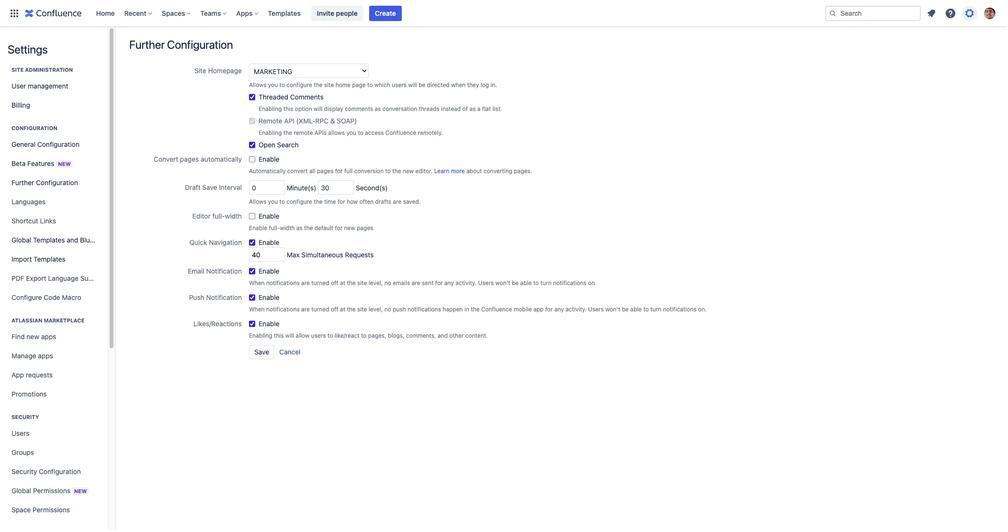 Task type: describe. For each thing, give the bounding box(es) containing it.
administration
[[25, 67, 73, 73]]

help icon image
[[945, 7, 957, 19]]

full- for enable
[[269, 225, 280, 232]]

enabling this will allow users to like/react to pages, blogs, comments, and other content.
[[249, 332, 488, 340]]

on
[[588, 280, 595, 287]]

quick navigation
[[189, 239, 242, 247]]

manage
[[11, 352, 36, 360]]

home
[[96, 9, 115, 17]]

you for time
[[268, 198, 278, 206]]

quick
[[189, 239, 207, 247]]

collapse sidebar image
[[104, 32, 126, 51]]

time
[[324, 198, 336, 206]]

allows you to configure the site home page to which users will be directed when they log in.
[[249, 81, 497, 89]]

general configuration
[[11, 140, 79, 149]]

notification for email notification
[[206, 267, 242, 275]]

max simultaneous requests
[[287, 251, 374, 259]]

pages.
[[514, 168, 532, 175]]

in.
[[491, 81, 497, 89]]

1 horizontal spatial users
[[392, 81, 407, 89]]

editor
[[192, 212, 211, 220]]

the left time
[[314, 198, 323, 206]]

full- for editor
[[212, 212, 225, 220]]

language
[[48, 274, 79, 283]]

notifications right push
[[408, 306, 441, 313]]

mobile
[[514, 306, 532, 313]]

invite
[[317, 9, 334, 17]]

global for global permissions new
[[11, 487, 31, 495]]

the up comments
[[314, 81, 323, 89]]

teams
[[200, 9, 221, 17]]

configuration for security configuration link
[[39, 468, 81, 476]]

0 horizontal spatial be
[[419, 81, 426, 89]]

users link
[[8, 424, 100, 444]]

0 vertical spatial will
[[408, 81, 417, 89]]

when notifications are turned off at the site level, no emails are sent for any activity. users won't be able to turn notifications on
[[249, 280, 595, 287]]

save
[[202, 183, 217, 192]]

support
[[80, 274, 105, 283]]

comments,
[[406, 332, 436, 340]]

apps inside manage apps link
[[38, 352, 53, 360]]

1 vertical spatial users
[[588, 306, 604, 313]]

like/react
[[335, 332, 360, 340]]

access
[[365, 129, 384, 137]]

billing link
[[8, 96, 100, 115]]

enable checkbox for editor full-width
[[249, 212, 255, 221]]

find new apps link
[[8, 328, 100, 347]]

when for push notification
[[249, 306, 265, 313]]

user
[[11, 82, 26, 90]]

space
[[11, 506, 31, 514]]

1 vertical spatial won't
[[606, 306, 620, 313]]

the up "like/react"
[[347, 306, 356, 313]]

1 horizontal spatial activity.
[[566, 306, 587, 313]]

confluence inside remote api (xml-rpc & soap) enabling the remote apis allows you to access confluence remotely.
[[386, 129, 416, 137]]

0 vertical spatial new
[[403, 168, 414, 175]]

site for site homepage
[[194, 67, 206, 75]]

the down requests on the left top
[[347, 280, 356, 287]]

are right drafts
[[393, 198, 402, 206]]

recent
[[124, 9, 147, 17]]

export
[[26, 274, 46, 283]]

1 vertical spatial turn
[[651, 306, 662, 313]]

enable for likes/reactions
[[259, 320, 280, 328]]

general
[[11, 140, 36, 149]]

Open Search checkbox
[[249, 140, 255, 150]]

for right the app
[[545, 306, 553, 313]]

how
[[347, 198, 358, 206]]

atlassian marketplace group
[[8, 308, 100, 407]]

for left how
[[338, 198, 345, 206]]

0 horizontal spatial turn
[[541, 280, 552, 287]]

1 vertical spatial able
[[631, 306, 642, 313]]

you for site
[[268, 81, 278, 89]]

marketplace
[[44, 318, 84, 324]]

notification for push notification
[[206, 294, 242, 302]]

convert
[[154, 155, 178, 163]]

more
[[451, 168, 465, 175]]

0 vertical spatial pages
[[180, 155, 199, 163]]

notifications up allow
[[266, 306, 300, 313]]

recent button
[[121, 6, 156, 21]]

at for push notification
[[340, 306, 345, 313]]

configuration for 'general configuration' 'link'
[[37, 140, 79, 149]]

default
[[315, 225, 333, 232]]

security configuration
[[11, 468, 81, 476]]

pages,
[[368, 332, 386, 340]]

flat
[[482, 105, 491, 113]]

allows you to configure the time for how often drafts are saved.
[[249, 198, 421, 206]]

and inside configuration group
[[67, 236, 78, 244]]

saved.
[[403, 198, 421, 206]]

2 vertical spatial will
[[285, 332, 294, 340]]

0 vertical spatial site
[[324, 81, 334, 89]]

user management
[[11, 82, 68, 90]]

0 vertical spatial able
[[521, 280, 532, 287]]

a
[[477, 105, 481, 113]]

atlassian
[[11, 318, 42, 324]]

global for global templates and blueprints
[[11, 236, 31, 244]]

enable checkbox for push notification
[[249, 293, 255, 303]]

import templates link
[[8, 250, 100, 269]]

page
[[352, 81, 366, 89]]

no for email notification
[[385, 280, 391, 287]]

links
[[40, 217, 56, 225]]

width for enable
[[280, 225, 295, 232]]

open
[[259, 141, 275, 149]]

site for site administration
[[11, 67, 24, 73]]

content.
[[465, 332, 488, 340]]

2 vertical spatial enabling
[[249, 332, 272, 340]]

app requests
[[11, 371, 53, 379]]

email
[[188, 267, 204, 275]]

apis
[[315, 129, 327, 137]]

apps inside find new apps link
[[41, 333, 56, 341]]

configure code macro
[[11, 294, 81, 302]]

configure for time
[[287, 198, 312, 206]]

for right default
[[335, 225, 343, 232]]

find
[[11, 333, 25, 341]]

allows for allows you to configure the time for how often drafts are saved.
[[249, 198, 267, 206]]

global templates and blueprints link
[[8, 231, 111, 250]]

turned for email notification
[[312, 280, 329, 287]]

option
[[295, 105, 312, 113]]

permissions for space
[[33, 506, 70, 514]]

emails
[[393, 280, 410, 287]]

configuration up site homepage
[[167, 38, 233, 51]]

blogs,
[[388, 332, 405, 340]]

your profile and preferences image
[[984, 7, 996, 19]]

Draft Save Interval text field
[[249, 181, 285, 195]]

1 horizontal spatial and
[[438, 332, 448, 340]]

notification icon image
[[926, 7, 937, 19]]

draft save interval
[[185, 183, 242, 192]]

enabling inside remote api (xml-rpc & soap) enabling the remote apis allows you to access confluence remotely.
[[259, 129, 282, 137]]

security configuration link
[[8, 463, 100, 482]]

are up allow
[[301, 306, 310, 313]]

soap)
[[337, 117, 357, 125]]

templates for global templates and blueprints
[[33, 236, 65, 244]]

enable for quick navigation
[[259, 239, 280, 247]]

remote api (xml-rpc & soap) enabling the remote apis allows you to access confluence remotely.
[[259, 117, 443, 137]]

configuration group
[[8, 115, 111, 310]]

learn more link
[[434, 168, 465, 175]]

appswitcher icon image
[[9, 7, 20, 19]]

when for email notification
[[249, 280, 265, 287]]

0 horizontal spatial any
[[445, 280, 454, 287]]

0 horizontal spatial as
[[296, 225, 303, 232]]

no for push notification
[[385, 306, 391, 313]]

conversion
[[354, 168, 384, 175]]

pdf export language support link
[[8, 269, 105, 288]]

features
[[27, 159, 54, 167]]

(xml-
[[296, 117, 315, 125]]

import
[[11, 255, 32, 263]]



Task type: vqa. For each thing, say whether or not it's contained in the screenshot.
"Confluence" image
yes



Task type: locate. For each thing, give the bounding box(es) containing it.
1 vertical spatial site
[[357, 280, 367, 287]]

off for email notification
[[331, 280, 339, 287]]

further configuration down spaces popup button
[[129, 38, 233, 51]]

0 vertical spatial further
[[129, 38, 165, 51]]

0 vertical spatial turn
[[541, 280, 552, 287]]

enable for email notification
[[259, 267, 280, 275]]

enable for editor full-width
[[259, 212, 280, 220]]

no left push
[[385, 306, 391, 313]]

you down draft save interval text field
[[268, 198, 278, 206]]

search image
[[829, 9, 837, 17]]

1 horizontal spatial users
[[478, 280, 494, 287]]

directed
[[427, 81, 450, 89]]

convert
[[287, 168, 308, 175]]

further
[[129, 38, 165, 51], [11, 179, 34, 187]]

level, left push
[[369, 306, 383, 313]]

0 vertical spatial you
[[268, 81, 278, 89]]

spaces button
[[159, 6, 195, 21]]

space permissions
[[11, 506, 70, 514]]

1 horizontal spatial new
[[344, 225, 355, 232]]

threaded
[[259, 93, 288, 101]]

notifications left on.
[[663, 306, 697, 313]]

global up space
[[11, 487, 31, 495]]

allows
[[328, 129, 345, 137]]

2 vertical spatial templates
[[34, 255, 65, 263]]

pages right all
[[317, 168, 334, 175]]

1 horizontal spatial further
[[129, 38, 165, 51]]

1 horizontal spatial won't
[[606, 306, 620, 313]]

automatically
[[201, 155, 242, 163]]

site up user
[[11, 67, 24, 73]]

are down simultaneous
[[301, 280, 310, 287]]

Enable checkbox
[[249, 155, 255, 164], [249, 212, 255, 221]]

further inside configuration group
[[11, 179, 34, 187]]

requests
[[26, 371, 53, 379]]

templates inside templates link
[[268, 9, 301, 17]]

pages down often
[[357, 225, 373, 232]]

groups link
[[8, 444, 100, 463]]

full
[[344, 168, 353, 175]]

2 horizontal spatial users
[[588, 306, 604, 313]]

1 vertical spatial further configuration
[[11, 179, 78, 187]]

1 vertical spatial pages
[[317, 168, 334, 175]]

configure down minute(s) at the top of page
[[287, 198, 312, 206]]

site up enabling this will allow users to like/react to pages, blogs, comments, and other content.
[[357, 306, 367, 313]]

as left default
[[296, 225, 303, 232]]

enable checkbox down draft save interval text field
[[249, 212, 255, 221]]

1 horizontal spatial further configuration
[[129, 38, 233, 51]]

when
[[451, 81, 466, 89]]

apps down atlassian marketplace
[[41, 333, 56, 341]]

1 off from the top
[[331, 280, 339, 287]]

further configuration inside further configuration link
[[11, 179, 78, 187]]

permissions down 'global permissions new'
[[33, 506, 70, 514]]

2 horizontal spatial new
[[403, 168, 414, 175]]

1 vertical spatial global
[[11, 487, 31, 495]]

new right default
[[344, 225, 355, 232]]

2 vertical spatial pages
[[357, 225, 373, 232]]

2 enable checkbox from the top
[[249, 212, 255, 221]]

Enable checkbox
[[249, 238, 255, 248], [249, 267, 255, 276], [249, 293, 255, 303], [249, 320, 255, 329]]

at for email notification
[[340, 280, 345, 287]]

manage apps
[[11, 352, 53, 360]]

invite people
[[317, 9, 358, 17]]

user management link
[[8, 77, 100, 96]]

banner containing home
[[0, 0, 1007, 27]]

1 vertical spatial allows
[[249, 198, 267, 206]]

off down max simultaneous requests
[[331, 280, 339, 287]]

no left emails
[[385, 280, 391, 287]]

further configuration down beta features new
[[11, 179, 78, 187]]

you inside remote api (xml-rpc & soap) enabling the remote apis allows you to access confluence remotely.
[[347, 129, 356, 137]]

2 vertical spatial be
[[622, 306, 629, 313]]

notifications down 'max'
[[266, 280, 300, 287]]

0 vertical spatial enabling
[[259, 105, 282, 113]]

new for permissions
[[74, 488, 87, 495]]

1 vertical spatial level,
[[369, 306, 383, 313]]

invite people button
[[311, 6, 363, 21]]

new up further configuration link
[[58, 161, 71, 167]]

blueprints
[[80, 236, 111, 244]]

general configuration link
[[8, 135, 100, 154]]

0 vertical spatial at
[[340, 280, 345, 287]]

2 allows from the top
[[249, 198, 267, 206]]

0 vertical spatial width
[[225, 212, 242, 220]]

this left allow
[[274, 332, 284, 340]]

0 horizontal spatial new
[[58, 161, 71, 167]]

security down promotions
[[11, 414, 39, 421]]

notification up likes/reactions
[[206, 294, 242, 302]]

promotions link
[[8, 385, 100, 404]]

1 security from the top
[[11, 414, 39, 421]]

off up "like/react"
[[331, 306, 339, 313]]

at up "like/react"
[[340, 306, 345, 313]]

0 vertical spatial notification
[[206, 267, 242, 275]]

configuration for further configuration link
[[36, 179, 78, 187]]

on.
[[698, 306, 707, 313]]

1 vertical spatial no
[[385, 306, 391, 313]]

automatically
[[249, 168, 286, 175]]

convert pages automatically
[[154, 155, 242, 163]]

site for email notification
[[357, 280, 367, 287]]

2 enable checkbox from the top
[[249, 267, 255, 276]]

level, for email notification
[[369, 280, 383, 287]]

0 horizontal spatial activity.
[[456, 280, 477, 287]]

2 horizontal spatial be
[[622, 306, 629, 313]]

1 level, from the top
[[369, 280, 383, 287]]

0 vertical spatial further configuration
[[129, 38, 233, 51]]

configuration up the general
[[11, 125, 57, 131]]

allows for allows you to configure the site home page to which users will be directed when they log in.
[[249, 81, 267, 89]]

be
[[419, 81, 426, 89], [512, 280, 519, 287], [622, 306, 629, 313]]

Remote API (XML-RPC & SOAP) checkbox
[[249, 116, 255, 126]]

site down requests on the left top
[[357, 280, 367, 287]]

full- down draft save interval text field
[[269, 225, 280, 232]]

0 vertical spatial be
[[419, 81, 426, 89]]

will left allow
[[285, 332, 294, 340]]

0 vertical spatial full-
[[212, 212, 225, 220]]

1 when from the top
[[249, 280, 265, 287]]

are left sent
[[412, 280, 420, 287]]

banner
[[0, 0, 1007, 27]]

0 vertical spatial allows
[[249, 81, 267, 89]]

enable checkbox down open search checkbox
[[249, 155, 255, 164]]

configuration inside security group
[[39, 468, 81, 476]]

to inside remote api (xml-rpc & soap) enabling the remote apis allows you to access confluence remotely.
[[358, 129, 363, 137]]

permissions for global
[[33, 487, 70, 495]]

global up import
[[11, 236, 31, 244]]

enable checkbox right navigation
[[249, 238, 255, 248]]

confluence image
[[25, 7, 82, 19], [25, 7, 82, 19]]

users right which
[[392, 81, 407, 89]]

as right the comments
[[375, 105, 381, 113]]

global
[[11, 236, 31, 244], [11, 487, 31, 495]]

0 horizontal spatial width
[[225, 212, 242, 220]]

width up 'max'
[[280, 225, 295, 232]]

site for push notification
[[357, 306, 367, 313]]

comments
[[290, 93, 324, 101]]

you up "threaded"
[[268, 81, 278, 89]]

1 at from the top
[[340, 280, 345, 287]]

users right allow
[[311, 332, 326, 340]]

push notification
[[189, 294, 242, 302]]

enable checkbox for likes/reactions
[[249, 320, 255, 329]]

None submit
[[249, 345, 275, 360], [279, 345, 301, 360], [249, 345, 275, 360], [279, 345, 301, 360]]

full-
[[212, 212, 225, 220], [269, 225, 280, 232]]

configure for site
[[287, 81, 312, 89]]

turned for push notification
[[312, 306, 329, 313]]

None text field
[[318, 181, 354, 195], [249, 248, 285, 262], [318, 181, 354, 195], [249, 248, 285, 262]]

1 vertical spatial apps
[[38, 352, 53, 360]]

0 vertical spatial enable checkbox
[[249, 155, 255, 164]]

0 vertical spatial users
[[392, 81, 407, 89]]

configuration up languages link
[[36, 179, 78, 187]]

1 vertical spatial users
[[311, 332, 326, 340]]

as left the a
[[470, 105, 476, 113]]

width up navigation
[[225, 212, 242, 220]]

configuration down groups link
[[39, 468, 81, 476]]

2 vertical spatial you
[[268, 198, 278, 206]]

users up groups
[[11, 430, 29, 438]]

security for security
[[11, 414, 39, 421]]

1 vertical spatial this
[[274, 332, 284, 340]]

templates for import templates
[[34, 255, 65, 263]]

0 horizontal spatial further configuration
[[11, 179, 78, 187]]

sent
[[422, 280, 434, 287]]

1 vertical spatial activity.
[[566, 306, 587, 313]]

push
[[393, 306, 406, 313]]

shortcut links link
[[8, 212, 100, 231]]

the inside remote api (xml-rpc & soap) enabling the remote apis allows you to access confluence remotely.
[[284, 129, 292, 137]]

activity. up in
[[456, 280, 477, 287]]

0 vertical spatial when
[[249, 280, 265, 287]]

0 vertical spatial this
[[284, 105, 293, 113]]

settings icon image
[[964, 7, 976, 19]]

enable for convert pages automatically
[[259, 155, 280, 163]]

will up "rpc"
[[314, 105, 323, 113]]

further configuration link
[[8, 173, 100, 193]]

site inside group
[[11, 67, 24, 73]]

confluence
[[386, 129, 416, 137], [481, 306, 512, 313]]

apps button
[[233, 6, 262, 21]]

2 notification from the top
[[206, 294, 242, 302]]

when notifications are turned off at the site level, no push notifications happen in the confluence mobile app for any activity. users won't be able to turn notifications on.
[[249, 306, 707, 313]]

1 horizontal spatial any
[[555, 306, 564, 313]]

0 vertical spatial users
[[478, 280, 494, 287]]

2 turned from the top
[[312, 306, 329, 313]]

email notification
[[188, 267, 242, 275]]

0 horizontal spatial able
[[521, 280, 532, 287]]

enabling
[[259, 105, 282, 113], [259, 129, 282, 137], [249, 332, 272, 340]]

0 horizontal spatial users
[[11, 430, 29, 438]]

remote
[[259, 117, 282, 125]]

2 horizontal spatial will
[[408, 81, 417, 89]]

users down on
[[588, 306, 604, 313]]

space permissions link
[[8, 501, 100, 520]]

any right sent
[[445, 280, 454, 287]]

about
[[467, 168, 482, 175]]

1 horizontal spatial be
[[512, 280, 519, 287]]

new inside atlassian marketplace group
[[27, 333, 39, 341]]

1 enable checkbox from the top
[[249, 238, 255, 248]]

global element
[[6, 0, 823, 27]]

0 horizontal spatial will
[[285, 332, 294, 340]]

editor full-width
[[192, 212, 242, 220]]

1 site from the left
[[11, 67, 24, 73]]

any right the app
[[555, 306, 564, 313]]

the left editor.
[[392, 168, 401, 175]]

comments
[[345, 105, 373, 113]]

2 horizontal spatial pages
[[357, 225, 373, 232]]

will
[[408, 81, 417, 89], [314, 105, 323, 113], [285, 332, 294, 340]]

Threaded Comments checkbox
[[249, 92, 255, 102]]

simultaneous
[[302, 251, 343, 259]]

1 global from the top
[[11, 236, 31, 244]]

1 horizontal spatial full-
[[269, 225, 280, 232]]

for right sent
[[435, 280, 443, 287]]

converting
[[484, 168, 512, 175]]

enable checkbox right email notification
[[249, 267, 255, 276]]

people
[[336, 9, 358, 17]]

0 vertical spatial and
[[67, 236, 78, 244]]

allow
[[296, 332, 310, 340]]

in
[[465, 306, 469, 313]]

you
[[268, 81, 278, 89], [347, 129, 356, 137], [268, 198, 278, 206]]

enabling up remote
[[259, 105, 282, 113]]

1 vertical spatial be
[[512, 280, 519, 287]]

groups
[[11, 449, 34, 457]]

0 horizontal spatial new
[[27, 333, 39, 341]]

find new apps
[[11, 333, 56, 341]]

security group
[[8, 404, 100, 523]]

1 horizontal spatial pages
[[317, 168, 334, 175]]

3 enable checkbox from the top
[[249, 293, 255, 303]]

pages right convert
[[180, 155, 199, 163]]

configuration inside 'link'
[[37, 140, 79, 149]]

notification up push notification
[[206, 267, 242, 275]]

threads
[[419, 105, 440, 113]]

open search
[[259, 141, 299, 149]]

the left default
[[304, 225, 313, 232]]

templates
[[268, 9, 301, 17], [33, 236, 65, 244], [34, 255, 65, 263]]

enabling left allow
[[249, 332, 272, 340]]

activity. right the app
[[566, 306, 587, 313]]

global inside configuration group
[[11, 236, 31, 244]]

global inside security group
[[11, 487, 31, 495]]

templates down the 'links'
[[33, 236, 65, 244]]

1 no from the top
[[385, 280, 391, 287]]

2 site from the left
[[194, 67, 206, 75]]

for left full
[[335, 168, 343, 175]]

level, for push notification
[[369, 306, 383, 313]]

1 notification from the top
[[206, 267, 242, 275]]

no
[[385, 280, 391, 287], [385, 306, 391, 313]]

further right collapse sidebar icon
[[129, 38, 165, 51]]

you down soap)
[[347, 129, 356, 137]]

other
[[450, 332, 464, 340]]

templates inside global templates and blueprints link
[[33, 236, 65, 244]]

2 off from the top
[[331, 306, 339, 313]]

turn left on.
[[651, 306, 662, 313]]

0 horizontal spatial pages
[[180, 155, 199, 163]]

configure up comments
[[287, 81, 312, 89]]

and
[[67, 236, 78, 244], [438, 332, 448, 340]]

1 horizontal spatial turn
[[651, 306, 662, 313]]

enable checkbox right likes/reactions
[[249, 320, 255, 329]]

the
[[314, 81, 323, 89], [284, 129, 292, 137], [392, 168, 401, 175], [314, 198, 323, 206], [304, 225, 313, 232], [347, 280, 356, 287], [347, 306, 356, 313], [471, 306, 480, 313]]

allows up threaded comments "option"
[[249, 81, 267, 89]]

0 horizontal spatial further
[[11, 179, 34, 187]]

1 vertical spatial confluence
[[481, 306, 512, 313]]

0 vertical spatial no
[[385, 280, 391, 287]]

0 vertical spatial templates
[[268, 9, 301, 17]]

the right in
[[471, 306, 480, 313]]

2 security from the top
[[11, 468, 37, 476]]

and left blueprints
[[67, 236, 78, 244]]

app requests link
[[8, 366, 100, 385]]

notifications left on
[[553, 280, 587, 287]]

1 vertical spatial notification
[[206, 294, 242, 302]]

apps
[[236, 9, 253, 17]]

manage apps link
[[8, 347, 100, 366]]

1 vertical spatial enabling
[[259, 129, 282, 137]]

allows down draft save interval text field
[[249, 198, 267, 206]]

2 at from the top
[[340, 306, 345, 313]]

likes/reactions
[[194, 320, 242, 328]]

Search field
[[825, 6, 921, 21]]

new right find
[[27, 333, 39, 341]]

management
[[28, 82, 68, 90]]

and left other
[[438, 332, 448, 340]]

1 vertical spatial will
[[314, 105, 323, 113]]

width for editor
[[225, 212, 242, 220]]

security down groups
[[11, 468, 37, 476]]

site
[[11, 67, 24, 73], [194, 67, 206, 75]]

atlassian marketplace
[[11, 318, 84, 324]]

this up api
[[284, 105, 293, 113]]

templates up pdf export language support link
[[34, 255, 65, 263]]

1 vertical spatial new
[[74, 488, 87, 495]]

0 vertical spatial level,
[[369, 280, 383, 287]]

1 vertical spatial at
[[340, 306, 345, 313]]

1 vertical spatial new
[[344, 225, 355, 232]]

threaded comments enabling this option will display comments as conversation threads instead of as a flat list.
[[259, 93, 502, 113]]

site left the home
[[324, 81, 334, 89]]

further down beta
[[11, 179, 34, 187]]

turn up the app
[[541, 280, 552, 287]]

1 vertical spatial templates
[[33, 236, 65, 244]]

pages
[[180, 155, 199, 163], [317, 168, 334, 175], [357, 225, 373, 232]]

full- right editor
[[212, 212, 225, 220]]

teams button
[[198, 6, 231, 21]]

this inside the "threaded comments enabling this option will display comments as conversation threads instead of as a flat list."
[[284, 105, 293, 113]]

enable checkbox for email notification
[[249, 267, 255, 276]]

level, left emails
[[369, 280, 383, 287]]

new inside 'global permissions new'
[[74, 488, 87, 495]]

search
[[277, 141, 299, 149]]

0 vertical spatial turned
[[312, 280, 329, 287]]

0 vertical spatial global
[[11, 236, 31, 244]]

4 enable checkbox from the top
[[249, 320, 255, 329]]

app
[[534, 306, 544, 313]]

1 vertical spatial when
[[249, 306, 265, 313]]

0 vertical spatial configure
[[287, 81, 312, 89]]

languages link
[[8, 193, 100, 212]]

0 vertical spatial new
[[58, 161, 71, 167]]

0 vertical spatial security
[[11, 414, 39, 421]]

users inside "link"
[[11, 430, 29, 438]]

site
[[324, 81, 334, 89], [357, 280, 367, 287], [357, 306, 367, 313]]

2 level, from the top
[[369, 306, 383, 313]]

pdf export language support
[[11, 274, 105, 283]]

will inside the "threaded comments enabling this option will display comments as conversation threads instead of as a flat list."
[[314, 105, 323, 113]]

api
[[284, 117, 295, 125]]

new left editor.
[[403, 168, 414, 175]]

max
[[287, 251, 300, 259]]

drafts
[[375, 198, 391, 206]]

second(s)
[[356, 184, 388, 192]]

apps up requests
[[38, 352, 53, 360]]

site administration group
[[8, 57, 100, 118]]

create
[[375, 9, 396, 17]]

new down security configuration link
[[74, 488, 87, 495]]

2 configure from the top
[[287, 198, 312, 206]]

rpc
[[315, 117, 329, 125]]

1 enable checkbox from the top
[[249, 155, 255, 164]]

0 vertical spatial apps
[[41, 333, 56, 341]]

1 horizontal spatial will
[[314, 105, 323, 113]]

enable checkbox for convert pages automatically
[[249, 155, 255, 164]]

2 when from the top
[[249, 306, 265, 313]]

2 no from the top
[[385, 306, 391, 313]]

0 horizontal spatial won't
[[496, 280, 510, 287]]

1 horizontal spatial as
[[375, 105, 381, 113]]

0 horizontal spatial site
[[11, 67, 24, 73]]

2 horizontal spatial as
[[470, 105, 476, 113]]

display
[[324, 105, 343, 113]]

1 allows from the top
[[249, 81, 267, 89]]

1 vertical spatial width
[[280, 225, 295, 232]]

1 turned from the top
[[312, 280, 329, 287]]

2 global from the top
[[11, 487, 31, 495]]

0 horizontal spatial users
[[311, 332, 326, 340]]

templates right apps popup button
[[268, 9, 301, 17]]

0 vertical spatial confluence
[[386, 129, 416, 137]]

1 vertical spatial permissions
[[33, 506, 70, 514]]

templates inside import templates link
[[34, 255, 65, 263]]

will left directed
[[408, 81, 417, 89]]

confluence left the mobile
[[481, 306, 512, 313]]

enabling inside the "threaded comments enabling this option will display comments as conversation threads instead of as a flat list."
[[259, 105, 282, 113]]

at down max simultaneous requests
[[340, 280, 345, 287]]

enable checkbox for quick navigation
[[249, 238, 255, 248]]

remote
[[294, 129, 313, 137]]

new for features
[[58, 161, 71, 167]]

1 configure from the top
[[287, 81, 312, 89]]

confluence down conversation
[[386, 129, 416, 137]]

2 vertical spatial new
[[27, 333, 39, 341]]

import templates
[[11, 255, 65, 263]]

enable checkbox right push notification
[[249, 293, 255, 303]]

security for security configuration
[[11, 468, 37, 476]]

new inside beta features new
[[58, 161, 71, 167]]

off for push notification
[[331, 306, 339, 313]]

enable for push notification
[[259, 294, 280, 302]]



